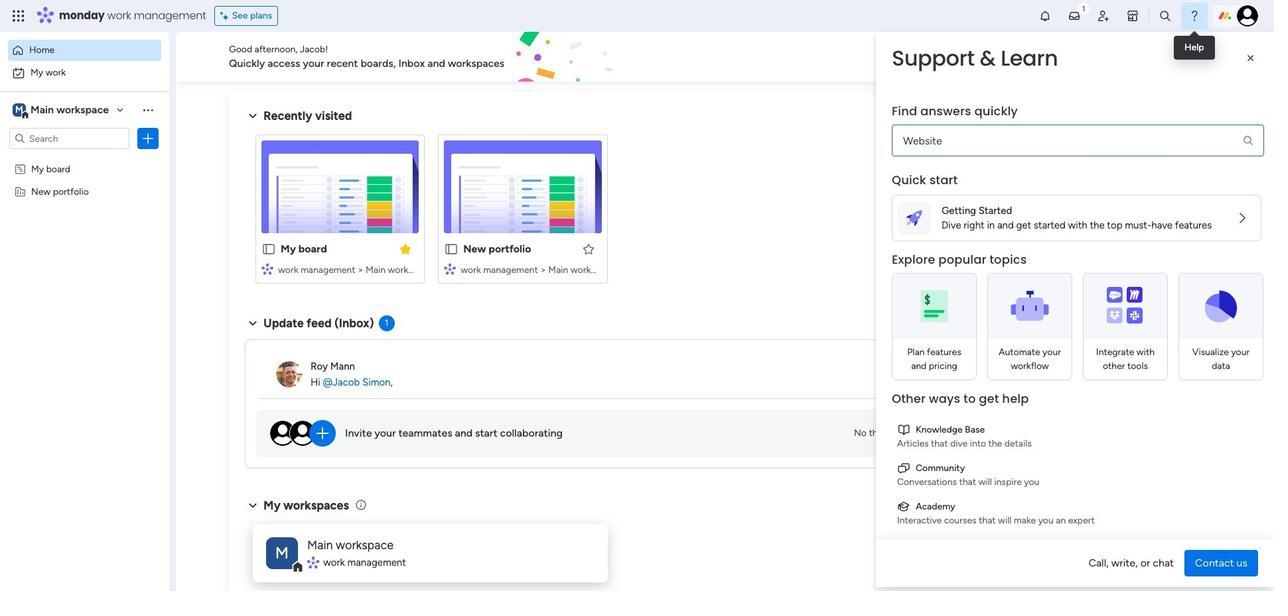 Task type: describe. For each thing, give the bounding box(es) containing it.
3 link container element from the top
[[897, 500, 1256, 514]]

quick search results list box
[[245, 124, 984, 300]]

v2 user feedback image
[[1026, 49, 1036, 64]]

workspace selection element
[[13, 102, 111, 119]]

1 element
[[379, 316, 395, 332]]

add to favorites image
[[582, 243, 595, 256]]

1 link container element from the top
[[897, 423, 1256, 437]]

close my workspaces image
[[245, 498, 261, 514]]

close update feed (inbox) image
[[245, 316, 261, 332]]

public board image for add to favorites icon
[[444, 242, 459, 257]]

1 vertical spatial option
[[8, 62, 161, 84]]

options image
[[141, 132, 155, 145]]

update feed image
[[1068, 9, 1081, 23]]

search container element
[[892, 104, 1264, 157]]

getting started logo image
[[907, 210, 922, 226]]

remove from favorites image
[[399, 243, 412, 256]]

header element
[[876, 32, 1274, 173]]

Search in workspace field
[[28, 131, 111, 146]]

0 vertical spatial option
[[8, 40, 161, 61]]

notifications image
[[1039, 9, 1052, 23]]

workspace image
[[13, 103, 26, 117]]

workspace image
[[267, 538, 299, 570]]

extra links container element
[[892, 418, 1262, 572]]



Task type: vqa. For each thing, say whether or not it's contained in the screenshot.
help center element
no



Task type: locate. For each thing, give the bounding box(es) containing it.
select product image
[[12, 9, 25, 23]]

1 horizontal spatial public board image
[[444, 242, 459, 257]]

1 image
[[1078, 1, 1090, 16]]

help image
[[1188, 9, 1201, 23]]

search everything image
[[1159, 9, 1172, 23]]

How can we help? search field
[[892, 125, 1264, 157]]

0 vertical spatial link container element
[[897, 423, 1256, 437]]

public board image up component icon
[[261, 242, 276, 257]]

invite members image
[[1097, 9, 1110, 23]]

see plans image
[[220, 9, 232, 23]]

jacob simon image
[[1237, 5, 1258, 27]]

0 horizontal spatial public board image
[[261, 242, 276, 257]]

1 vertical spatial link container element
[[897, 462, 1256, 476]]

public board image right remove from favorites icon
[[444, 242, 459, 257]]

public board image for remove from favorites icon
[[261, 242, 276, 257]]

2 link container element from the top
[[897, 462, 1256, 476]]

link container element
[[897, 423, 1256, 437], [897, 462, 1256, 476], [897, 500, 1256, 514]]

getting started element
[[1015, 317, 1214, 370]]

2 vertical spatial option
[[0, 157, 169, 160]]

option
[[8, 40, 161, 61], [8, 62, 161, 84], [0, 157, 169, 160]]

1 public board image from the left
[[261, 242, 276, 257]]

close recently visited image
[[245, 108, 261, 124]]

templates image image
[[1027, 100, 1203, 192]]

workspace options image
[[141, 103, 155, 117]]

monday marketplace image
[[1126, 9, 1139, 23]]

public board image
[[261, 242, 276, 257], [444, 242, 459, 257]]

roy mann image
[[276, 362, 303, 388]]

component image
[[261, 263, 273, 275]]

list box
[[0, 155, 169, 382]]

2 vertical spatial link container element
[[897, 500, 1256, 514]]

2 public board image from the left
[[444, 242, 459, 257]]



